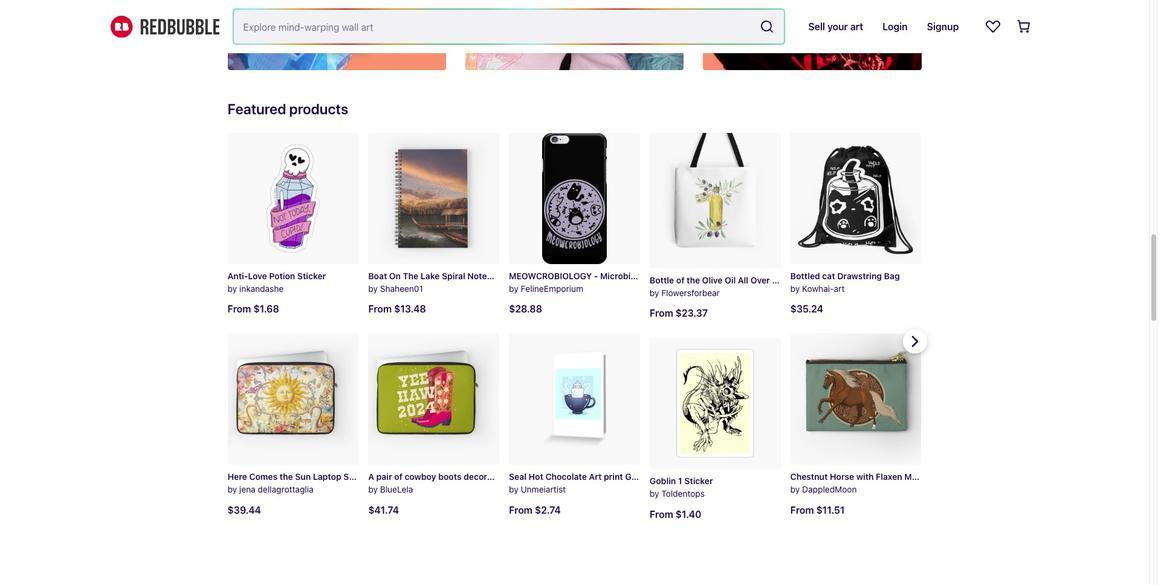 Task type: vqa. For each thing, say whether or not it's contained in the screenshot.
Bag within the Bottle of the Olive Oil All Over Print Tote Bag by Flowersforbear
yes



Task type: describe. For each thing, give the bounding box(es) containing it.
from $1.68
[[228, 304, 279, 315]]

art
[[589, 472, 602, 482]]

boat
[[368, 271, 387, 281]]

Search term search field
[[234, 10, 756, 44]]

art
[[834, 283, 845, 294]]

by inside bottled cat drawstring bag by kowhai-art
[[791, 283, 800, 294]]

potion
[[269, 271, 295, 281]]

print
[[772, 275, 792, 285]]

olive
[[702, 275, 723, 285]]

from for from $1.40
[[650, 509, 674, 520]]

sticker inside anti-love potion sticker by inkandashe
[[297, 271, 326, 281]]

the
[[403, 271, 419, 281]]

dappledmoon
[[802, 484, 857, 495]]

by down sleeve
[[368, 484, 378, 495]]

from $2.74
[[509, 505, 561, 516]]

bluelela
[[380, 484, 413, 495]]

dellagrottaglia
[[258, 484, 314, 495]]

bag inside bottled cat drawstring bag by kowhai-art
[[884, 271, 900, 281]]

$13.48
[[394, 304, 426, 315]]

products
[[289, 100, 348, 117]]

of
[[677, 275, 685, 285]]

-
[[594, 271, 598, 281]]

anti-
[[228, 271, 248, 281]]

drawstring
[[838, 271, 882, 281]]

lake
[[421, 271, 440, 281]]

from for from $1.68
[[228, 304, 251, 315]]

print
[[604, 472, 623, 482]]

meowcrobiology - microbiology cats  iphone snap case by felineemporium
[[509, 271, 748, 294]]

greeting
[[625, 472, 661, 482]]

by inside goblin 1 sticker by toldentops
[[650, 489, 659, 499]]

inkandashe
[[239, 283, 284, 294]]

shop pillows image
[[228, 0, 446, 70]]

$23.37
[[676, 308, 708, 319]]

here
[[228, 472, 247, 482]]

bag inside bottle of the olive oil all over print tote bag by flowersforbear
[[814, 275, 830, 285]]

love
[[248, 271, 267, 281]]

sun
[[295, 472, 311, 482]]

kowhai-
[[802, 283, 834, 294]]

goblin 1 sticker by toldentops
[[650, 476, 713, 499]]

sleeve
[[344, 472, 371, 482]]

1
[[678, 476, 683, 486]]

shaheen01
[[380, 283, 423, 294]]

on
[[389, 271, 401, 281]]

bottled
[[791, 271, 821, 281]]

by inside seal hot chocolate art print greeting card by unmeiartist
[[509, 484, 519, 495]]

from $23.37
[[650, 308, 708, 319]]

$11.51
[[817, 505, 845, 516]]

$35.24
[[791, 304, 824, 315]]

from for from $13.48
[[368, 304, 392, 315]]

by inside here comes the sun laptop sleeve by jena dellagrottaglia
[[228, 484, 237, 495]]

hot
[[529, 472, 544, 482]]

notebook
[[468, 271, 507, 281]]



Task type: locate. For each thing, give the bounding box(es) containing it.
sticker right 1
[[685, 476, 713, 486]]

from left $23.37
[[650, 308, 674, 319]]

bag right the tote
[[814, 275, 830, 285]]

the for $39.44
[[280, 472, 293, 482]]

the inside here comes the sun laptop sleeve by jena dellagrottaglia
[[280, 472, 293, 482]]

here comes the sun laptop sleeve by jena dellagrottaglia
[[228, 472, 371, 495]]

from $11.51
[[791, 505, 845, 516]]

boat on the lake spiral notebook by shaheen01
[[368, 271, 507, 294]]

unmeiartist
[[521, 484, 566, 495]]

by up the $28.88
[[509, 283, 519, 294]]

card
[[663, 472, 682, 482]]

case
[[728, 271, 748, 281]]

0 horizontal spatial the
[[280, 472, 293, 482]]

by inside anti-love potion sticker by inkandashe
[[228, 283, 237, 294]]

$41.74
[[368, 505, 399, 516]]

from left $2.74 at bottom
[[509, 505, 533, 516]]

by up from $11.51
[[791, 484, 800, 495]]

from $13.48
[[368, 304, 426, 315]]

from for from $2.74
[[509, 505, 533, 516]]

from $1.40
[[650, 509, 702, 520]]

spiral
[[442, 271, 465, 281]]

sticker inside goblin 1 sticker by toldentops
[[685, 476, 713, 486]]

bag right drawstring
[[884, 271, 900, 281]]

by inside bottle of the olive oil all over print tote bag by flowersforbear
[[650, 288, 659, 298]]

over
[[751, 275, 770, 285]]

comes
[[249, 472, 278, 482]]

jena
[[239, 484, 256, 495]]

toldentops
[[662, 489, 705, 499]]

$1.40
[[676, 509, 702, 520]]

from for from $11.51
[[791, 505, 814, 516]]

by inside meowcrobiology - microbiology cats  iphone snap case by felineemporium
[[509, 283, 519, 294]]

$28.88
[[509, 304, 543, 315]]

meowcrobiology
[[509, 271, 592, 281]]

from left $1.68
[[228, 304, 251, 315]]

featured products
[[228, 100, 348, 117]]

from
[[228, 304, 251, 315], [368, 304, 392, 315], [650, 308, 674, 319], [509, 505, 533, 516], [791, 505, 814, 516], [650, 509, 674, 520]]

seal
[[509, 472, 527, 482]]

shop hoodies image
[[703, 0, 922, 70]]

goblin
[[650, 476, 676, 486]]

redbubble logo image
[[110, 16, 219, 38]]

laptop
[[313, 472, 342, 482]]

cats
[[655, 271, 673, 281]]

all
[[738, 275, 749, 285]]

iphone
[[675, 271, 703, 281]]

by down the anti-
[[228, 283, 237, 294]]

1 vertical spatial sticker
[[685, 476, 713, 486]]

by dappledmoon
[[791, 484, 857, 495]]

0 vertical spatial the
[[687, 275, 700, 285]]

0 vertical spatial sticker
[[297, 271, 326, 281]]

by
[[228, 283, 237, 294], [368, 283, 378, 294], [509, 283, 519, 294], [791, 283, 800, 294], [650, 288, 659, 298], [228, 484, 237, 495], [368, 484, 378, 495], [509, 484, 519, 495], [791, 484, 800, 495], [650, 489, 659, 499]]

flowersforbear
[[662, 288, 720, 298]]

seal hot chocolate art print greeting card by unmeiartist
[[509, 472, 682, 495]]

bottle
[[650, 275, 674, 285]]

by bluelela
[[368, 484, 413, 495]]

1 horizontal spatial sticker
[[685, 476, 713, 486]]

1 horizontal spatial the
[[687, 275, 700, 285]]

by down bottled
[[791, 283, 800, 294]]

featured
[[228, 100, 286, 117]]

from left $11.51
[[791, 505, 814, 516]]

sticker right 'potion'
[[297, 271, 326, 281]]

bag
[[884, 271, 900, 281], [814, 275, 830, 285]]

oil
[[725, 275, 736, 285]]

the inside bottle of the olive oil all over print tote bag by flowersforbear
[[687, 275, 700, 285]]

the for from
[[687, 275, 700, 285]]

1 vertical spatial the
[[280, 472, 293, 482]]

the up 'dellagrottaglia'
[[280, 472, 293, 482]]

from down shaheen01
[[368, 304, 392, 315]]

from for from $23.37
[[650, 308, 674, 319]]

felineemporium
[[521, 283, 584, 294]]

1 horizontal spatial bag
[[884, 271, 900, 281]]

the up flowersforbear
[[687, 275, 700, 285]]

bottle of the olive oil all over print tote bag by flowersforbear
[[650, 275, 830, 298]]

by down boat
[[368, 283, 378, 294]]

by down here
[[228, 484, 237, 495]]

$1.68
[[254, 304, 279, 315]]

$39.44
[[228, 505, 261, 516]]

0 horizontal spatial sticker
[[297, 271, 326, 281]]

anti-love potion sticker by inkandashe
[[228, 271, 326, 294]]

snap
[[705, 271, 726, 281]]

bottled cat drawstring bag by kowhai-art
[[791, 271, 900, 294]]

None field
[[234, 10, 785, 44]]

by down goblin
[[650, 489, 659, 499]]

the
[[687, 275, 700, 285], [280, 472, 293, 482]]

by inside boat on the lake spiral notebook by shaheen01
[[368, 283, 378, 294]]

0 horizontal spatial bag
[[814, 275, 830, 285]]

$2.74
[[535, 505, 561, 516]]

cat
[[823, 271, 836, 281]]

shop hats image
[[466, 0, 684, 70]]

by down the seal
[[509, 484, 519, 495]]

by down bottle
[[650, 288, 659, 298]]

from left the $1.40
[[650, 509, 674, 520]]

microbiology
[[600, 271, 653, 281]]

tote
[[794, 275, 812, 285]]

sticker
[[297, 271, 326, 281], [685, 476, 713, 486]]

chocolate
[[546, 472, 587, 482]]



